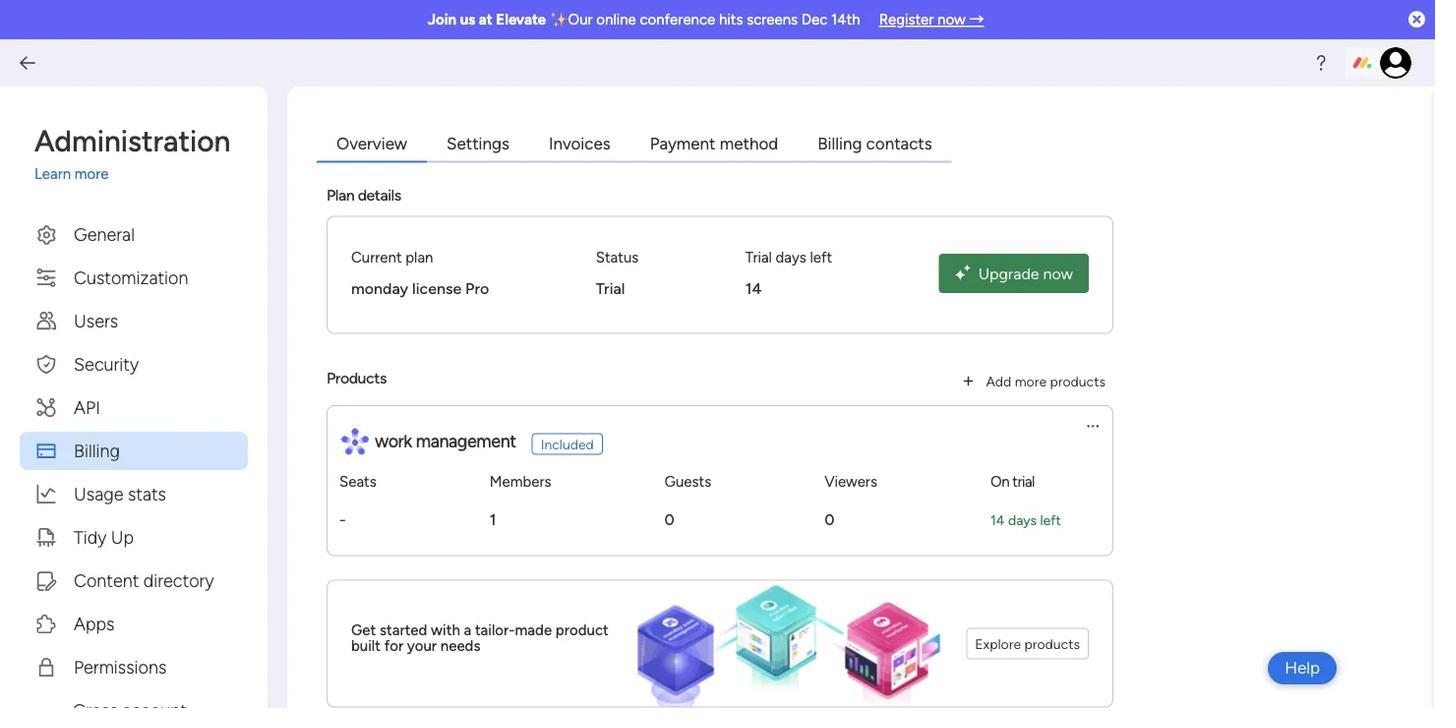 Task type: vqa. For each thing, say whether or not it's contained in the screenshot.


Task type: describe. For each thing, give the bounding box(es) containing it.
billing contacts
[[818, 133, 932, 153]]

our
[[568, 11, 593, 29]]

up
[[111, 526, 134, 547]]

customization button
[[20, 258, 248, 297]]

register now → link
[[879, 11, 984, 29]]

back to workspace image
[[18, 53, 37, 73]]

trial days left
[[745, 248, 832, 266]]

get started with a tailor-made product built for your needs
[[351, 621, 609, 655]]

tidy
[[74, 526, 107, 547]]

current plan
[[351, 248, 433, 266]]

learn
[[34, 165, 71, 183]]

payment method link
[[630, 126, 798, 163]]

products
[[327, 369, 386, 388]]

help button
[[1268, 652, 1337, 685]]

0 vertical spatial products
[[1050, 373, 1106, 390]]

overview link
[[317, 126, 427, 163]]

join us at elevate ✨ our online conference hits screens dec 14th
[[428, 11, 860, 29]]

api
[[74, 396, 100, 418]]

now for upgrade
[[1043, 264, 1073, 283]]

included
[[541, 436, 594, 453]]

upgrade now
[[978, 264, 1073, 283]]

days for 14
[[1008, 512, 1037, 528]]

built
[[351, 637, 381, 655]]

screens
[[747, 11, 798, 29]]

payment
[[650, 133, 716, 153]]

with
[[431, 621, 460, 639]]

bob builder image
[[1380, 47, 1412, 79]]

help image
[[1311, 53, 1331, 73]]

overview
[[336, 133, 407, 153]]

explore products button
[[966, 628, 1089, 660]]

explore products
[[975, 635, 1080, 652]]

-
[[339, 511, 346, 529]]

content directory button
[[20, 561, 248, 600]]

content directory
[[74, 570, 214, 591]]

14 for 14
[[745, 279, 762, 298]]

current
[[351, 248, 402, 266]]

at
[[479, 11, 493, 29]]

online
[[596, 11, 636, 29]]

1 vertical spatial products
[[1025, 635, 1080, 652]]

add
[[986, 373, 1011, 390]]

administration
[[34, 123, 231, 158]]

a
[[464, 621, 471, 639]]

permissions button
[[20, 648, 248, 686]]

tidy up button
[[20, 518, 248, 556]]

guests
[[665, 473, 711, 490]]

14 for 14 days left
[[991, 512, 1005, 528]]

plan
[[406, 248, 433, 266]]

add more products button
[[951, 365, 1114, 397]]

permissions
[[74, 656, 167, 677]]

started
[[380, 621, 427, 639]]

0 for viewers
[[825, 511, 835, 529]]

14 days left
[[991, 512, 1061, 528]]

14th
[[831, 11, 860, 29]]

license
[[412, 279, 462, 298]]

administration learn more
[[34, 123, 231, 183]]

status
[[596, 248, 639, 266]]

general button
[[20, 215, 248, 253]]

pro
[[465, 279, 489, 298]]

users
[[74, 310, 118, 331]]

monday license pro
[[351, 279, 489, 298]]

→
[[969, 11, 984, 29]]

billing for billing
[[74, 440, 120, 461]]

help
[[1285, 658, 1320, 678]]

trial
[[1012, 473, 1035, 490]]

security
[[74, 353, 139, 374]]

1
[[490, 511, 496, 529]]

api button
[[20, 388, 248, 426]]

needs
[[440, 637, 480, 655]]

your
[[407, 637, 437, 655]]

usage stats button
[[20, 475, 248, 513]]



Task type: locate. For each thing, give the bounding box(es) containing it.
1 vertical spatial days
[[1008, 512, 1037, 528]]

1 horizontal spatial left
[[1040, 512, 1061, 528]]

0 horizontal spatial now
[[938, 11, 966, 29]]

1 horizontal spatial days
[[1008, 512, 1037, 528]]

0 vertical spatial now
[[938, 11, 966, 29]]

elevate
[[496, 11, 546, 29]]

more inside button
[[1015, 373, 1047, 390]]

products right explore
[[1025, 635, 1080, 652]]

on
[[991, 473, 1009, 490]]

0 vertical spatial more
[[75, 165, 109, 183]]

contacts
[[866, 133, 932, 153]]

register
[[879, 11, 934, 29]]

now right upgrade
[[1043, 264, 1073, 283]]

left for 14 days left
[[1040, 512, 1061, 528]]

on trial
[[991, 473, 1035, 490]]

1 vertical spatial now
[[1043, 264, 1073, 283]]

0 horizontal spatial 14
[[745, 279, 762, 298]]

billing for billing contacts
[[818, 133, 862, 153]]

add more products
[[986, 373, 1106, 390]]

product
[[556, 621, 609, 639]]

now
[[938, 11, 966, 29], [1043, 264, 1073, 283]]

14 down trial days left
[[745, 279, 762, 298]]

billing left contacts
[[818, 133, 862, 153]]

0 vertical spatial days
[[776, 248, 806, 266]]

1 vertical spatial trial
[[596, 279, 625, 298]]

tidy up
[[74, 526, 134, 547]]

monday
[[351, 279, 408, 298]]

work
[[375, 431, 412, 452]]

management
[[416, 431, 516, 452]]

1 horizontal spatial 0
[[825, 511, 835, 529]]

seats
[[339, 473, 376, 490]]

made
[[515, 621, 552, 639]]

tailor-
[[475, 621, 515, 639]]

for
[[384, 637, 403, 655]]

viewers
[[825, 473, 877, 490]]

super center image
[[613, 581, 947, 707]]

1 0 from the left
[[665, 511, 675, 529]]

14
[[745, 279, 762, 298], [991, 512, 1005, 528]]

1 horizontal spatial trial
[[745, 248, 772, 266]]

1 vertical spatial 14
[[991, 512, 1005, 528]]

1 horizontal spatial billing
[[818, 133, 862, 153]]

0 horizontal spatial 0
[[665, 511, 675, 529]]

stats
[[128, 483, 166, 504]]

billing
[[818, 133, 862, 153], [74, 440, 120, 461]]

billing contacts link
[[798, 126, 952, 163]]

trial
[[745, 248, 772, 266], [596, 279, 625, 298]]

0 down guests
[[665, 511, 675, 529]]

more inside administration learn more
[[75, 165, 109, 183]]

1 horizontal spatial more
[[1015, 373, 1047, 390]]

billing inside 'button'
[[74, 440, 120, 461]]

✨
[[550, 11, 565, 29]]

learn more link
[[34, 163, 248, 185]]

0 horizontal spatial billing
[[74, 440, 120, 461]]

apps
[[74, 613, 115, 634]]

settings link
[[427, 126, 529, 163]]

0 horizontal spatial days
[[776, 248, 806, 266]]

settings
[[447, 133, 509, 153]]

more
[[75, 165, 109, 183], [1015, 373, 1047, 390]]

1 vertical spatial left
[[1040, 512, 1061, 528]]

upgrade now button
[[939, 254, 1089, 293]]

usage stats
[[74, 483, 166, 504]]

0 vertical spatial trial
[[745, 248, 772, 266]]

trial for trial
[[596, 279, 625, 298]]

0 down viewers
[[825, 511, 835, 529]]

products
[[1050, 373, 1106, 390], [1025, 635, 1080, 652]]

left for trial days left
[[810, 248, 832, 266]]

upgrade
[[978, 264, 1039, 283]]

1 horizontal spatial 14
[[991, 512, 1005, 528]]

now inside upgrade now button
[[1043, 264, 1073, 283]]

1 vertical spatial billing
[[74, 440, 120, 461]]

plan
[[327, 186, 354, 205]]

0 for guests
[[665, 511, 675, 529]]

content
[[74, 570, 139, 591]]

menu image
[[1085, 418, 1101, 434]]

1 horizontal spatial now
[[1043, 264, 1073, 283]]

members
[[490, 473, 551, 490]]

now left the →
[[938, 11, 966, 29]]

more right learn
[[75, 165, 109, 183]]

invoices link
[[529, 126, 630, 163]]

work management
[[375, 431, 516, 452]]

security button
[[20, 345, 248, 383]]

0 vertical spatial billing
[[818, 133, 862, 153]]

upgrade stars new image
[[955, 265, 971, 281]]

invoices
[[549, 133, 611, 153]]

0 vertical spatial left
[[810, 248, 832, 266]]

days for trial
[[776, 248, 806, 266]]

register now →
[[879, 11, 984, 29]]

products up menu 'icon'
[[1050, 373, 1106, 390]]

0
[[665, 511, 675, 529], [825, 511, 835, 529]]

14 down the on
[[991, 512, 1005, 528]]

conference
[[640, 11, 715, 29]]

left
[[810, 248, 832, 266], [1040, 512, 1061, 528]]

details
[[358, 186, 401, 205]]

us
[[460, 11, 475, 29]]

plan details
[[327, 186, 401, 205]]

get
[[351, 621, 376, 639]]

now for register
[[938, 11, 966, 29]]

billing button
[[20, 431, 248, 470]]

more right the add at the right of the page
[[1015, 373, 1047, 390]]

days
[[776, 248, 806, 266], [1008, 512, 1037, 528]]

directory
[[143, 570, 214, 591]]

billing up usage
[[74, 440, 120, 461]]

dec
[[801, 11, 828, 29]]

users button
[[20, 302, 248, 340]]

0 horizontal spatial left
[[810, 248, 832, 266]]

0 horizontal spatial trial
[[596, 279, 625, 298]]

usage
[[74, 483, 123, 504]]

join
[[428, 11, 457, 29]]

0 horizontal spatial more
[[75, 165, 109, 183]]

explore
[[975, 635, 1021, 652]]

trial for trial days left
[[745, 248, 772, 266]]

2 0 from the left
[[825, 511, 835, 529]]

customization
[[74, 267, 188, 288]]

0 vertical spatial 14
[[745, 279, 762, 298]]

payment method
[[650, 133, 778, 153]]

apps button
[[20, 604, 248, 643]]

1 vertical spatial more
[[1015, 373, 1047, 390]]

method
[[720, 133, 778, 153]]



